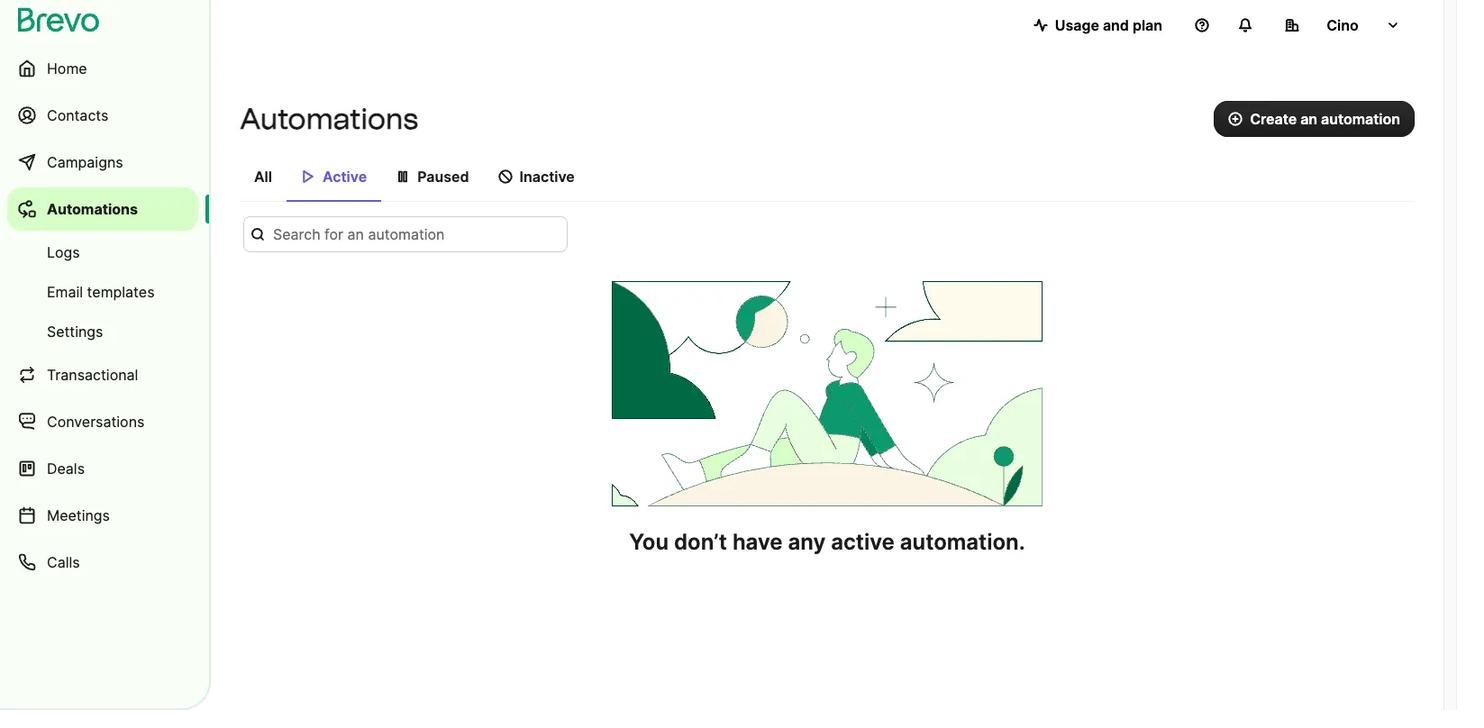Task type: vqa. For each thing, say whether or not it's contained in the screenshot.
the Campaigns
yes



Task type: describe. For each thing, give the bounding box(es) containing it.
you don't have any active automation. tab panel
[[240, 216, 1415, 557]]

conversations link
[[7, 400, 198, 443]]

tab list containing all
[[240, 159, 1415, 202]]

home
[[47, 59, 87, 78]]

campaigns
[[47, 153, 123, 171]]

any
[[788, 529, 826, 555]]

settings
[[47, 323, 103, 341]]

transactional link
[[7, 353, 198, 397]]

automation.
[[900, 529, 1026, 555]]

cino button
[[1271, 7, 1415, 43]]

you don't have any active automation.
[[629, 529, 1026, 555]]

automation
[[1322, 110, 1401, 128]]

calls link
[[7, 541, 198, 584]]

cino
[[1327, 16, 1359, 34]]

usage and plan button
[[1019, 7, 1177, 43]]

settings link
[[7, 314, 198, 350]]

all
[[254, 168, 272, 186]]

inactive link
[[484, 159, 589, 200]]

meetings
[[47, 507, 110, 525]]

1 vertical spatial automations
[[47, 200, 138, 218]]

create an automation
[[1250, 110, 1401, 128]]

dxrbf image for paused
[[396, 169, 410, 184]]

dxrbf image for inactive
[[498, 169, 512, 184]]

0 vertical spatial automations
[[240, 102, 418, 136]]

email
[[47, 283, 83, 301]]

email templates link
[[7, 274, 198, 310]]

logs link
[[7, 234, 198, 270]]

paused
[[417, 168, 469, 186]]

workflow-list-search-input search field
[[243, 216, 568, 252]]

contacts link
[[7, 94, 198, 137]]

conversations
[[47, 413, 145, 431]]

transactional
[[47, 366, 138, 384]]



Task type: locate. For each thing, give the bounding box(es) containing it.
deals link
[[7, 447, 198, 490]]

2 dxrbf image from the left
[[396, 169, 410, 184]]

2 horizontal spatial dxrbf image
[[498, 169, 512, 184]]

don't
[[674, 529, 727, 555]]

tab list
[[240, 159, 1415, 202]]

1 horizontal spatial dxrbf image
[[396, 169, 410, 184]]

deals
[[47, 460, 85, 478]]

calls
[[47, 553, 80, 571]]

dxrbf image left paused
[[396, 169, 410, 184]]

plan
[[1133, 16, 1163, 34]]

automations
[[240, 102, 418, 136], [47, 200, 138, 218]]

automations up active
[[240, 102, 418, 136]]

templates
[[87, 283, 155, 301]]

contacts
[[47, 106, 108, 124]]

you
[[629, 529, 669, 555]]

dxrbf image for active
[[301, 169, 315, 184]]

all link
[[240, 159, 287, 200]]

dxrbf image left active
[[301, 169, 315, 184]]

have
[[733, 529, 783, 555]]

active link
[[287, 159, 381, 202]]

dxrbf image inside inactive link
[[498, 169, 512, 184]]

meetings link
[[7, 494, 198, 537]]

usage and plan
[[1055, 16, 1163, 34]]

active
[[323, 168, 367, 186]]

inactive
[[520, 168, 575, 186]]

dxrbf image left "inactive"
[[498, 169, 512, 184]]

and
[[1103, 16, 1129, 34]]

home link
[[7, 47, 198, 90]]

automations up logs link
[[47, 200, 138, 218]]

1 dxrbf image from the left
[[301, 169, 315, 184]]

1 horizontal spatial automations
[[240, 102, 418, 136]]

usage
[[1055, 16, 1100, 34]]

create an automation button
[[1214, 101, 1415, 137]]

paused link
[[381, 159, 484, 200]]

0 horizontal spatial dxrbf image
[[301, 169, 315, 184]]

0 horizontal spatial automations
[[47, 200, 138, 218]]

3 dxrbf image from the left
[[498, 169, 512, 184]]

logs
[[47, 243, 80, 261]]

automations link
[[7, 187, 198, 231]]

dxrbf image inside the paused link
[[396, 169, 410, 184]]

dxrbf image
[[301, 169, 315, 184], [396, 169, 410, 184], [498, 169, 512, 184]]

an
[[1301, 110, 1318, 128]]

campaigns link
[[7, 141, 198, 184]]

email templates
[[47, 283, 155, 301]]

create
[[1250, 110, 1297, 128]]

active
[[831, 529, 895, 555]]

dxrbf image inside active link
[[301, 169, 315, 184]]



